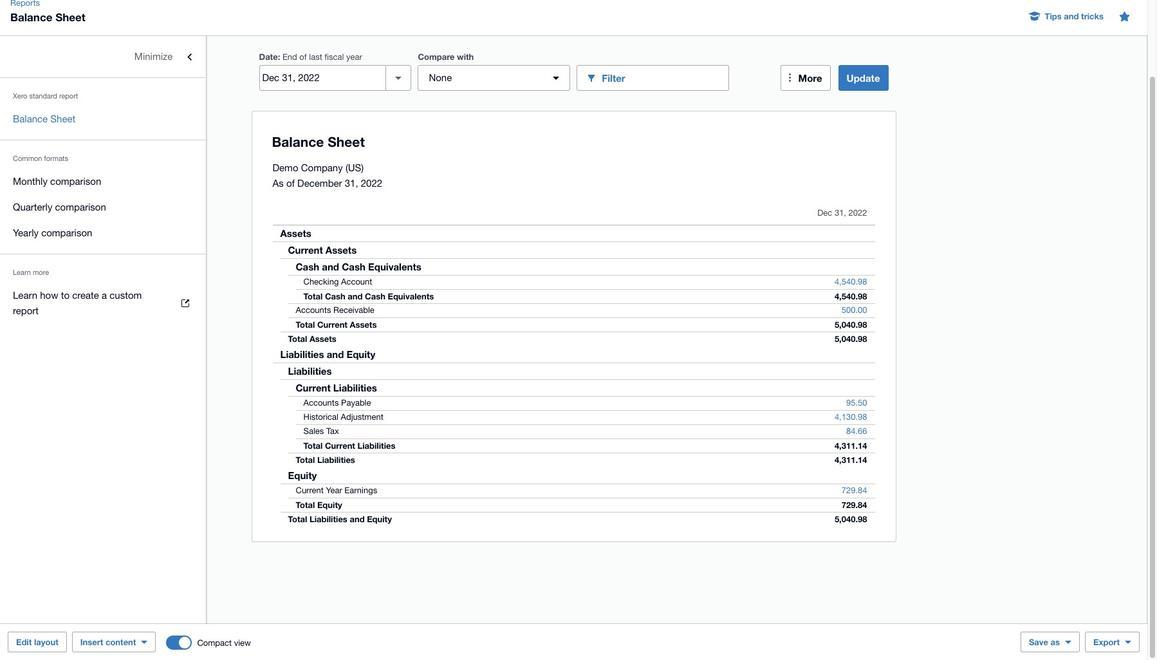 Task type: locate. For each thing, give the bounding box(es) containing it.
cash
[[296, 261, 320, 272], [342, 261, 366, 272], [325, 291, 346, 301], [365, 291, 386, 301]]

a
[[102, 290, 107, 301]]

1 horizontal spatial 2022
[[849, 208, 868, 218]]

1 vertical spatial of
[[286, 178, 295, 189]]

and down total assets
[[327, 348, 344, 360]]

1 vertical spatial report
[[13, 305, 39, 316]]

learn for learn how to create a custom report
[[13, 290, 37, 301]]

update button
[[839, 65, 889, 91]]

1 vertical spatial 2022
[[849, 208, 868, 218]]

729.84 link
[[834, 484, 876, 497]]

standard
[[29, 92, 57, 100]]

filter button
[[577, 65, 730, 91]]

sheet up minimize button
[[56, 10, 86, 24]]

2022 right dec
[[849, 208, 868, 218]]

learn inside learn how to create a custom report
[[13, 290, 37, 301]]

5,040.98
[[835, 319, 868, 330], [835, 334, 868, 344], [835, 514, 868, 524]]

checking account
[[304, 277, 373, 287]]

comparison for quarterly comparison
[[55, 202, 106, 213]]

current down tax
[[325, 440, 355, 451]]

729.84 down 729.84 link
[[842, 500, 868, 510]]

0 horizontal spatial 2022
[[361, 178, 383, 189]]

xero standard report
[[13, 92, 78, 100]]

4,540.98 up 500.00
[[835, 277, 868, 287]]

0 vertical spatial comparison
[[50, 176, 101, 187]]

sheet down xero standard report
[[50, 113, 75, 124]]

of inside date : end of last fiscal year
[[300, 52, 307, 62]]

current up total equity
[[296, 486, 324, 495]]

comparison for monthly comparison
[[50, 176, 101, 187]]

4,540.98 down 4,540.98 link
[[835, 291, 868, 301]]

31, inside report output element
[[835, 208, 847, 218]]

95.50 link
[[839, 397, 876, 410]]

remove from favorites image
[[1112, 3, 1138, 29]]

729.84 down 84.66 link
[[842, 486, 868, 495]]

1 5,040.98 from the top
[[835, 319, 868, 330]]

2022
[[361, 178, 383, 189], [849, 208, 868, 218]]

0 vertical spatial 31,
[[345, 178, 358, 189]]

0 vertical spatial 4,540.98
[[835, 277, 868, 287]]

and down earnings
[[350, 514, 365, 524]]

0 horizontal spatial 31,
[[345, 178, 358, 189]]

1 vertical spatial comparison
[[55, 202, 106, 213]]

4,130.98
[[835, 412, 868, 422]]

liabilities
[[280, 348, 324, 360], [288, 365, 332, 377], [334, 382, 377, 393], [358, 440, 396, 451], [317, 455, 355, 465], [310, 514, 348, 524]]

common
[[13, 155, 42, 162]]

1 vertical spatial sheet
[[50, 113, 75, 124]]

sheet
[[56, 10, 86, 24], [50, 113, 75, 124]]

report down the learn more
[[13, 305, 39, 316]]

31, down (us)
[[345, 178, 358, 189]]

500.00 link
[[834, 304, 876, 317]]

2022 inside report output element
[[849, 208, 868, 218]]

1 vertical spatial 4,540.98
[[835, 291, 868, 301]]

insert content button
[[72, 632, 156, 652]]

current year earnings
[[296, 486, 377, 495]]

accounts up the total current assets
[[296, 305, 331, 315]]

1 vertical spatial 4,311.14
[[835, 455, 868, 465]]

current up accounts payable
[[296, 382, 331, 393]]

none button
[[418, 65, 571, 91]]

1 vertical spatial accounts
[[304, 398, 339, 408]]

1 horizontal spatial report
[[59, 92, 78, 100]]

1 vertical spatial 729.84
[[842, 500, 868, 510]]

2022 down (us)
[[361, 178, 383, 189]]

0 horizontal spatial report
[[13, 305, 39, 316]]

checking
[[304, 277, 339, 287]]

and up checking account
[[322, 261, 339, 272]]

total for total current liabilities
[[304, 440, 323, 451]]

report inside learn how to create a custom report
[[13, 305, 39, 316]]

equity down total liabilities
[[288, 469, 317, 481]]

comparison down formats
[[50, 176, 101, 187]]

sales
[[304, 426, 324, 436]]

xero
[[13, 92, 27, 100]]

export button
[[1086, 632, 1141, 652]]

0 vertical spatial 2022
[[361, 178, 383, 189]]

learn left the more
[[13, 269, 31, 276]]

custom
[[110, 290, 142, 301]]

2 learn from the top
[[13, 290, 37, 301]]

1 vertical spatial 31,
[[835, 208, 847, 218]]

2 vertical spatial comparison
[[41, 227, 92, 238]]

date : end of last fiscal year
[[259, 52, 362, 62]]

84.66
[[847, 426, 868, 436]]

and inside button
[[1065, 11, 1080, 21]]

0 vertical spatial 729.84
[[842, 486, 868, 495]]

1 vertical spatial learn
[[13, 290, 37, 301]]

4,311.14
[[835, 440, 868, 451], [835, 455, 868, 465]]

0 vertical spatial 5,040.98
[[835, 319, 868, 330]]

assets
[[280, 227, 312, 239], [326, 244, 357, 256], [350, 319, 377, 330], [310, 334, 337, 344]]

report right standard
[[59, 92, 78, 100]]

1 4,311.14 from the top
[[835, 440, 868, 451]]

comparison
[[50, 176, 101, 187], [55, 202, 106, 213], [41, 227, 92, 238]]

2 4,311.14 from the top
[[835, 455, 868, 465]]

4,130.98 link
[[827, 411, 876, 424]]

equivalents up total cash and cash equivalents
[[368, 261, 422, 272]]

0 vertical spatial of
[[300, 52, 307, 62]]

sheet inside balance sheet link
[[50, 113, 75, 124]]

1 vertical spatial 5,040.98
[[835, 334, 868, 344]]

insert
[[80, 637, 103, 647]]

learn how to create a custom report link
[[0, 283, 206, 324]]

quarterly comparison link
[[0, 194, 206, 220]]

equity down the total current assets
[[347, 348, 376, 360]]

historical
[[304, 412, 339, 422]]

3 5,040.98 from the top
[[835, 514, 868, 524]]

500.00
[[842, 305, 868, 315]]

comparison for yearly comparison
[[41, 227, 92, 238]]

1 vertical spatial balance
[[13, 113, 48, 124]]

compare with
[[418, 52, 474, 62]]

total
[[304, 291, 323, 301], [296, 319, 315, 330], [288, 334, 307, 344], [304, 440, 323, 451], [296, 455, 315, 465], [296, 500, 315, 510], [288, 514, 307, 524]]

total liabilities and equity
[[288, 514, 392, 524]]

of
[[300, 52, 307, 62], [286, 178, 295, 189]]

comparison down monthly comparison link
[[55, 202, 106, 213]]

view
[[234, 638, 251, 648]]

1 horizontal spatial of
[[300, 52, 307, 62]]

0 vertical spatial learn
[[13, 269, 31, 276]]

95.50
[[847, 398, 868, 408]]

balance sheet
[[10, 10, 86, 24], [13, 113, 75, 124]]

total current assets
[[296, 319, 377, 330]]

0 vertical spatial 4,311.14
[[835, 440, 868, 451]]

729.84
[[842, 486, 868, 495], [842, 500, 868, 510]]

balance inside balance sheet link
[[13, 113, 48, 124]]

current for year
[[296, 486, 324, 495]]

5,040.98 for and
[[835, 514, 868, 524]]

monthly comparison
[[13, 176, 101, 187]]

earnings
[[345, 486, 377, 495]]

0 vertical spatial equivalents
[[368, 261, 422, 272]]

31, right dec
[[835, 208, 847, 218]]

comparison down quarterly comparison
[[41, 227, 92, 238]]

minimize button
[[0, 44, 206, 70]]

1 learn from the top
[[13, 269, 31, 276]]

quarterly comparison
[[13, 202, 106, 213]]

to
[[61, 290, 70, 301]]

payable
[[341, 398, 371, 408]]

total liabilities
[[296, 455, 355, 465]]

1 4,540.98 from the top
[[835, 277, 868, 287]]

5,040.98 for assets
[[835, 319, 868, 330]]

4,540.98 link
[[827, 276, 876, 289]]

total for total liabilities and equity
[[288, 514, 307, 524]]

of left 'last'
[[300, 52, 307, 62]]

accounts for accounts receivable
[[296, 305, 331, 315]]

liabilities down total current liabilities on the left bottom of the page
[[317, 455, 355, 465]]

0 vertical spatial accounts
[[296, 305, 331, 315]]

none
[[429, 72, 452, 83]]

equivalents
[[368, 261, 422, 272], [388, 291, 434, 301]]

accounts up historical
[[304, 398, 339, 408]]

total assets
[[288, 334, 337, 344]]

learn down the learn more
[[13, 290, 37, 301]]

sales tax
[[304, 426, 339, 436]]

liabilities down adjustment
[[358, 440, 396, 451]]

accounts receivable
[[296, 305, 375, 315]]

learn for learn more
[[13, 269, 31, 276]]

how
[[40, 290, 58, 301]]

1 horizontal spatial 31,
[[835, 208, 847, 218]]

equity
[[347, 348, 376, 360], [288, 469, 317, 481], [317, 500, 342, 510], [367, 514, 392, 524]]

and for tricks
[[1065, 11, 1080, 21]]

(us)
[[346, 162, 364, 173]]

current up the checking
[[288, 244, 323, 256]]

2 729.84 from the top
[[842, 500, 868, 510]]

save as button
[[1021, 632, 1081, 652]]

0 vertical spatial report
[[59, 92, 78, 100]]

2 vertical spatial 5,040.98
[[835, 514, 868, 524]]

84.66 link
[[839, 425, 876, 438]]

equivalents down cash and cash equivalents
[[388, 291, 434, 301]]

historical adjustment
[[304, 412, 384, 422]]

0 horizontal spatial of
[[286, 178, 295, 189]]

balance sheet link
[[0, 106, 206, 132]]

equity down earnings
[[367, 514, 392, 524]]

and right tips
[[1065, 11, 1080, 21]]

of right as
[[286, 178, 295, 189]]



Task type: describe. For each thing, give the bounding box(es) containing it.
year
[[326, 486, 342, 495]]

cash down account
[[365, 291, 386, 301]]

yearly comparison
[[13, 227, 92, 238]]

date
[[259, 52, 278, 62]]

cash up the checking
[[296, 261, 320, 272]]

liabilities and equity
[[280, 348, 376, 360]]

compare
[[418, 52, 455, 62]]

total for total liabilities
[[296, 455, 315, 465]]

total cash and cash equivalents
[[304, 291, 434, 301]]

minimize
[[134, 51, 173, 62]]

quarterly
[[13, 202, 52, 213]]

2022 inside demo company (us) as of december 31, 2022
[[361, 178, 383, 189]]

:
[[278, 52, 280, 62]]

more
[[799, 72, 823, 84]]

total for total current assets
[[296, 319, 315, 330]]

more button
[[781, 65, 831, 91]]

edit layout
[[16, 637, 58, 647]]

account
[[341, 277, 373, 287]]

cash up accounts receivable
[[325, 291, 346, 301]]

total for total equity
[[296, 500, 315, 510]]

report output element
[[273, 202, 876, 526]]

tips
[[1046, 11, 1062, 21]]

4,311.14 for total liabilities
[[835, 455, 868, 465]]

edit
[[16, 637, 32, 647]]

total for total assets
[[288, 334, 307, 344]]

tips and tricks
[[1046, 11, 1104, 21]]

liabilities down liabilities and equity
[[288, 365, 332, 377]]

current down accounts receivable
[[317, 319, 348, 330]]

current liabilities
[[296, 382, 377, 393]]

1 vertical spatial balance sheet
[[13, 113, 75, 124]]

2 5,040.98 from the top
[[835, 334, 868, 344]]

current for assets
[[288, 244, 323, 256]]

0 vertical spatial balance sheet
[[10, 10, 86, 24]]

total for total cash and cash equivalents
[[304, 291, 323, 301]]

create
[[72, 290, 99, 301]]

formats
[[44, 155, 68, 162]]

compact
[[197, 638, 232, 648]]

accounts for accounts payable
[[304, 398, 339, 408]]

Select end date field
[[260, 66, 386, 90]]

save as
[[1030, 637, 1061, 647]]

with
[[457, 52, 474, 62]]

31, inside demo company (us) as of december 31, 2022
[[345, 178, 358, 189]]

equity down year
[[317, 500, 342, 510]]

tax
[[326, 426, 339, 436]]

monthly
[[13, 176, 48, 187]]

0 vertical spatial sheet
[[56, 10, 86, 24]]

total current liabilities
[[304, 440, 396, 451]]

tricks
[[1082, 11, 1104, 21]]

filter
[[602, 72, 626, 83]]

yearly comparison link
[[0, 220, 206, 246]]

adjustment
[[341, 412, 384, 422]]

update
[[847, 72, 881, 84]]

assets up cash and cash equivalents
[[326, 244, 357, 256]]

december
[[298, 178, 342, 189]]

total equity
[[296, 500, 342, 510]]

compact view
[[197, 638, 251, 648]]

current assets
[[288, 244, 357, 256]]

list of convenience dates image
[[386, 65, 412, 91]]

liabilities up "payable"
[[334, 382, 377, 393]]

dec
[[818, 208, 833, 218]]

edit layout button
[[8, 632, 67, 652]]

common formats
[[13, 155, 68, 162]]

cash and cash equivalents
[[296, 261, 422, 272]]

assets up liabilities and equity
[[310, 334, 337, 344]]

export
[[1094, 637, 1121, 647]]

liabilities down total assets
[[280, 348, 324, 360]]

1 729.84 from the top
[[842, 486, 868, 495]]

cash up account
[[342, 261, 366, 272]]

as
[[273, 178, 284, 189]]

4,311.14 for total current liabilities
[[835, 440, 868, 451]]

demo company (us) as of december 31, 2022
[[273, 162, 383, 189]]

current for liabilities
[[296, 382, 331, 393]]

accounts payable
[[304, 398, 371, 408]]

monthly comparison link
[[0, 169, 206, 194]]

2 4,540.98 from the top
[[835, 291, 868, 301]]

fiscal
[[325, 52, 344, 62]]

0 vertical spatial balance
[[10, 10, 52, 24]]

save
[[1030, 637, 1049, 647]]

end
[[283, 52, 297, 62]]

demo
[[273, 162, 299, 173]]

learn more
[[13, 269, 49, 276]]

more
[[33, 269, 49, 276]]

last
[[309, 52, 322, 62]]

assets down receivable
[[350, 319, 377, 330]]

tips and tricks button
[[1022, 6, 1112, 26]]

year
[[347, 52, 362, 62]]

learn how to create a custom report
[[13, 290, 142, 316]]

and for cash
[[322, 261, 339, 272]]

content
[[106, 637, 136, 647]]

company
[[301, 162, 343, 173]]

receivable
[[334, 305, 375, 315]]

layout
[[34, 637, 58, 647]]

yearly
[[13, 227, 39, 238]]

1 vertical spatial equivalents
[[388, 291, 434, 301]]

as
[[1051, 637, 1061, 647]]

of inside demo company (us) as of december 31, 2022
[[286, 178, 295, 189]]

assets up current assets
[[280, 227, 312, 239]]

liabilities down total equity
[[310, 514, 348, 524]]

and up receivable
[[348, 291, 363, 301]]

insert content
[[80, 637, 136, 647]]

and for equity
[[327, 348, 344, 360]]

Report title field
[[269, 128, 870, 157]]



Task type: vqa. For each thing, say whether or not it's contained in the screenshot.
Total Current Liabilities
yes



